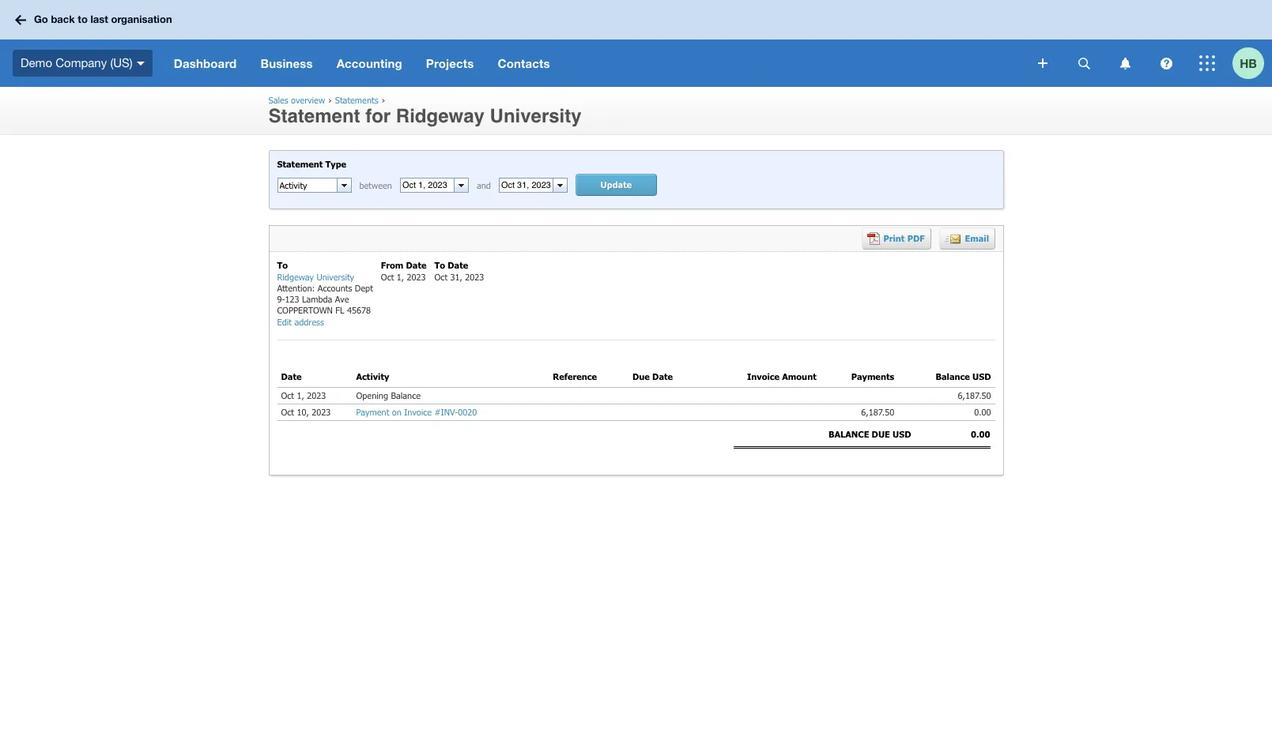 Task type: locate. For each thing, give the bounding box(es) containing it.
to inside to ridgeway university attention: accounts dept 9-123 lambda ave coppertown fl 45678 edit address
[[277, 260, 288, 271]]

2 to from the left
[[435, 260, 445, 271]]

banner
[[0, 0, 1272, 87]]

0 horizontal spatial 1,
[[297, 390, 304, 401]]

0 horizontal spatial svg image
[[1078, 57, 1090, 69]]

0 horizontal spatial 6,187.50
[[856, 407, 895, 418]]

statement
[[268, 105, 360, 127], [277, 159, 323, 169]]

0 vertical spatial balance
[[936, 372, 970, 382]]

to inside "to date oct 31, 2023"
[[435, 260, 445, 271]]

amount
[[782, 372, 817, 382]]

2023
[[407, 272, 426, 282], [465, 272, 484, 282], [307, 390, 326, 401], [312, 407, 331, 418]]

dashboard
[[174, 56, 237, 70]]

invoice right on
[[404, 407, 432, 418]]

navigation containing dashboard
[[162, 40, 1027, 87]]

and
[[477, 181, 491, 191]]

to right from date oct 1, 2023 on the top left
[[435, 260, 445, 271]]

0 vertical spatial statement
[[268, 105, 360, 127]]

0 horizontal spatial to
[[277, 260, 288, 271]]

1, inside from date oct 1, 2023
[[397, 272, 404, 282]]

invoice
[[747, 372, 780, 382], [404, 407, 432, 418]]

0 horizontal spatial usd
[[893, 430, 911, 440]]

overview
[[291, 95, 325, 105]]

usd
[[973, 372, 991, 382], [893, 430, 911, 440]]

date
[[406, 260, 427, 271], [448, 260, 468, 271], [281, 372, 302, 382], [652, 372, 673, 382]]

to up attention:
[[277, 260, 288, 271]]

1, down from at the left of the page
[[397, 272, 404, 282]]

› right overview
[[328, 95, 332, 105]]

oct 10, 2023
[[281, 407, 331, 418]]

balance usd
[[936, 372, 991, 382]]

dept
[[355, 283, 373, 293]]

10,
[[297, 407, 309, 418]]

6,187.50 down balance usd
[[958, 390, 991, 401]]

oct left '10,'
[[281, 407, 294, 418]]

university down contacts
[[490, 105, 582, 127]]

1 horizontal spatial invoice
[[747, 372, 780, 382]]

9-
[[277, 294, 285, 305]]

0 vertical spatial usd
[[973, 372, 991, 382]]

#inv-
[[435, 407, 458, 418]]

0.00
[[969, 407, 991, 418], [971, 430, 991, 440]]

date right from at the left of the page
[[406, 260, 427, 271]]

university
[[490, 105, 582, 127], [317, 272, 354, 282]]

invoice amount
[[747, 372, 817, 382]]

0 vertical spatial university
[[490, 105, 582, 127]]

oct 1, 2023
[[281, 390, 326, 401]]

university up the accounts
[[317, 272, 354, 282]]

between
[[359, 181, 392, 191]]

navigation
[[162, 40, 1027, 87]]

0 vertical spatial 1,
[[397, 272, 404, 282]]

0 vertical spatial ridgeway
[[396, 105, 485, 127]]

oct down from at the left of the page
[[381, 272, 394, 282]]

update
[[601, 180, 632, 190]]

2023 left the 31, at the top of page
[[407, 272, 426, 282]]

demo company (us)
[[21, 56, 133, 69]]

› right statements link
[[382, 95, 386, 105]]

to
[[277, 260, 288, 271], [435, 260, 445, 271]]

due
[[872, 430, 890, 440]]

contacts button
[[486, 40, 562, 87]]

statement type
[[277, 159, 346, 169]]

1 vertical spatial balance
[[391, 390, 421, 401]]

statements link
[[335, 95, 379, 105]]

1 vertical spatial university
[[317, 272, 354, 282]]

business button
[[249, 40, 325, 87]]

to date oct 31, 2023
[[435, 260, 484, 282]]

projects button
[[414, 40, 486, 87]]

sales
[[268, 95, 288, 105]]

on
[[392, 407, 402, 418]]

None text field
[[278, 179, 337, 192]]

›
[[328, 95, 332, 105], [382, 95, 386, 105]]

balance
[[829, 430, 869, 440]]

opening balance
[[356, 390, 421, 401]]

2023 inside "to date oct 31, 2023"
[[465, 272, 484, 282]]

1 horizontal spatial 6,187.50
[[958, 390, 991, 401]]

accounting
[[337, 56, 402, 70]]

from
[[381, 260, 404, 271]]

oct left the 31, at the top of page
[[435, 272, 448, 282]]

1 horizontal spatial ›
[[382, 95, 386, 105]]

date right due
[[652, 372, 673, 382]]

1,
[[397, 272, 404, 282], [297, 390, 304, 401]]

1 horizontal spatial usd
[[973, 372, 991, 382]]

ridgeway down 'projects' popup button
[[396, 105, 485, 127]]

1 horizontal spatial ridgeway
[[396, 105, 485, 127]]

oct inside from date oct 1, 2023
[[381, 272, 394, 282]]

1 horizontal spatial 1,
[[397, 272, 404, 282]]

0 vertical spatial 6,187.50
[[958, 390, 991, 401]]

0 horizontal spatial balance
[[391, 390, 421, 401]]

invoice left the amount
[[747, 372, 780, 382]]

1 vertical spatial invoice
[[404, 407, 432, 418]]

0 horizontal spatial invoice
[[404, 407, 432, 418]]

balance
[[936, 372, 970, 382], [391, 390, 421, 401]]

date inside "to date oct 31, 2023"
[[448, 260, 468, 271]]

1 to from the left
[[277, 260, 288, 271]]

svg image
[[1200, 55, 1216, 71], [1078, 57, 1090, 69]]

1, up '10,'
[[297, 390, 304, 401]]

go back to last organisation
[[34, 13, 172, 26]]

attention:
[[277, 283, 315, 293]]

(us)
[[110, 56, 133, 69]]

6,187.50
[[958, 390, 991, 401], [856, 407, 895, 418]]

ridgeway up attention:
[[277, 272, 314, 282]]

dashboard link
[[162, 40, 249, 87]]

ridgeway
[[396, 105, 485, 127], [277, 272, 314, 282]]

oct
[[381, 272, 394, 282], [435, 272, 448, 282], [281, 390, 294, 401], [281, 407, 294, 418]]

due date
[[633, 372, 673, 382]]

None text field
[[401, 179, 454, 192], [500, 179, 553, 192], [401, 179, 454, 192], [500, 179, 553, 192]]

6,187.50 up the balance due usd
[[856, 407, 895, 418]]

2023 right the 31, at the top of page
[[465, 272, 484, 282]]

coppertown
[[277, 306, 333, 316]]

1 horizontal spatial svg image
[[1200, 55, 1216, 71]]

2023 up oct 10, 2023 at bottom
[[307, 390, 326, 401]]

date up the 31, at the top of page
[[448, 260, 468, 271]]

1 vertical spatial usd
[[893, 430, 911, 440]]

1 horizontal spatial to
[[435, 260, 445, 271]]

payments
[[852, 372, 895, 382]]

0 horizontal spatial ›
[[328, 95, 332, 105]]

0 horizontal spatial ridgeway
[[277, 272, 314, 282]]

1 vertical spatial ridgeway
[[277, 272, 314, 282]]

last
[[91, 13, 108, 26]]

0 horizontal spatial university
[[317, 272, 354, 282]]

1 horizontal spatial university
[[490, 105, 582, 127]]

svg image
[[15, 15, 26, 25], [1120, 57, 1131, 69], [1161, 57, 1172, 69], [1038, 59, 1048, 68], [137, 61, 145, 65]]

demo company (us) button
[[0, 40, 162, 87]]

date inside from date oct 1, 2023
[[406, 260, 427, 271]]



Task type: vqa. For each thing, say whether or not it's contained in the screenshot.
details within button
no



Task type: describe. For each thing, give the bounding box(es) containing it.
oct up oct 10, 2023 at bottom
[[281, 390, 294, 401]]

contacts
[[498, 56, 550, 70]]

date for to
[[448, 260, 468, 271]]

print pdf link
[[862, 228, 931, 250]]

oct inside "to date oct 31, 2023"
[[435, 272, 448, 282]]

address
[[295, 317, 324, 327]]

svg image inside demo company (us) popup button
[[137, 61, 145, 65]]

projects
[[426, 56, 474, 70]]

ridgeway inside sales overview › statements › statement for ridgeway university
[[396, 105, 485, 127]]

payment                                         on invoice #inv-0020
[[356, 407, 477, 418]]

organisation
[[111, 13, 172, 26]]

svg image inside go back to last organisation "link"
[[15, 15, 26, 25]]

sales overview link
[[268, 95, 325, 105]]

date for from
[[406, 260, 427, 271]]

to
[[78, 13, 88, 26]]

print
[[884, 234, 905, 244]]

reference
[[553, 372, 597, 382]]

2 › from the left
[[382, 95, 386, 105]]

ridgeway university link
[[277, 272, 354, 283]]

1 › from the left
[[328, 95, 332, 105]]

date for due
[[652, 372, 673, 382]]

2023 right '10,'
[[312, 407, 331, 418]]

sales overview › statements › statement for ridgeway university
[[268, 95, 582, 127]]

payment
[[356, 407, 389, 418]]

1 vertical spatial 6,187.50
[[856, 407, 895, 418]]

email link
[[939, 228, 995, 250]]

hb button
[[1233, 40, 1272, 87]]

to for to date oct 31, 2023
[[435, 260, 445, 271]]

date up oct 1, 2023 on the left of the page
[[281, 372, 302, 382]]

0020
[[458, 407, 477, 418]]

edit
[[277, 317, 292, 327]]

business
[[261, 56, 313, 70]]

lambda
[[302, 294, 332, 305]]

statement inside sales overview › statements › statement for ridgeway university
[[268, 105, 360, 127]]

0 vertical spatial invoice
[[747, 372, 780, 382]]

demo
[[21, 56, 52, 69]]

banner containing hb
[[0, 0, 1272, 87]]

pdf
[[908, 234, 925, 244]]

print pdf
[[884, 234, 925, 244]]

statements
[[335, 95, 379, 105]]

opening
[[356, 390, 388, 401]]

31,
[[450, 272, 463, 282]]

45678
[[347, 306, 371, 316]]

email
[[965, 234, 989, 244]]

payment                                         on invoice #inv-0020 link
[[356, 407, 477, 418]]

due
[[633, 372, 650, 382]]

balance due usd
[[829, 430, 911, 440]]

to ridgeway university attention: accounts dept 9-123 lambda ave coppertown fl 45678 edit address
[[277, 260, 373, 327]]

ave
[[335, 294, 349, 305]]

1 vertical spatial 0.00
[[971, 430, 991, 440]]

for
[[366, 105, 391, 127]]

university inside to ridgeway university attention: accounts dept 9-123 lambda ave coppertown fl 45678 edit address
[[317, 272, 354, 282]]

edit address link
[[277, 317, 324, 328]]

university inside sales overview › statements › statement for ridgeway university
[[490, 105, 582, 127]]

company
[[56, 56, 107, 69]]

accounting button
[[325, 40, 414, 87]]

to for to ridgeway university attention: accounts dept 9-123 lambda ave coppertown fl 45678 edit address
[[277, 260, 288, 271]]

accounts
[[318, 283, 352, 293]]

back
[[51, 13, 75, 26]]

update link
[[576, 174, 657, 196]]

2023 inside from date oct 1, 2023
[[407, 272, 426, 282]]

1 vertical spatial 1,
[[297, 390, 304, 401]]

hb
[[1240, 56, 1257, 70]]

activity
[[356, 372, 389, 382]]

123
[[285, 294, 299, 305]]

go
[[34, 13, 48, 26]]

fl
[[336, 306, 344, 316]]

1 vertical spatial statement
[[277, 159, 323, 169]]

from date oct 1, 2023
[[381, 260, 427, 282]]

type
[[325, 159, 346, 169]]

ridgeway inside to ridgeway university attention: accounts dept 9-123 lambda ave coppertown fl 45678 edit address
[[277, 272, 314, 282]]

0 vertical spatial 0.00
[[969, 407, 991, 418]]

go back to last organisation link
[[9, 6, 182, 34]]

1 horizontal spatial balance
[[936, 372, 970, 382]]



